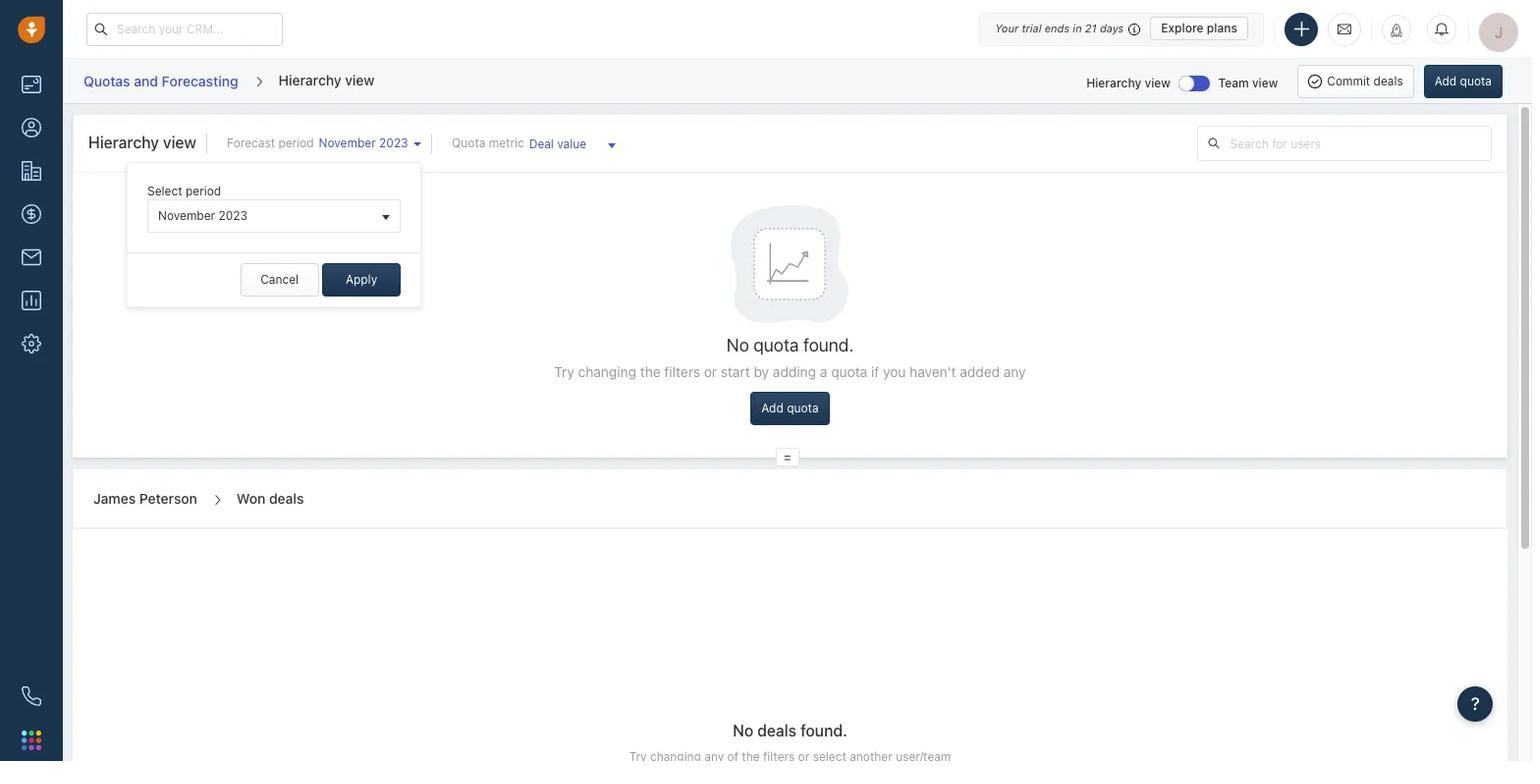 Task type: describe. For each thing, give the bounding box(es) containing it.
metric
[[489, 136, 524, 150]]

team view
[[1218, 75, 1278, 90]]

phone image
[[22, 687, 41, 706]]

start
[[721, 364, 750, 380]]

cancel button
[[240, 263, 319, 297]]

november 2023 button
[[147, 200, 401, 233]]

won
[[237, 490, 265, 507]]

trial
[[1022, 22, 1042, 34]]

0 horizontal spatial hierarchy view
[[88, 134, 196, 151]]

freshworks switcher image
[[22, 731, 41, 750]]

in
[[1073, 22, 1082, 34]]

or
[[704, 364, 717, 380]]

november 2023 for forecast period
[[319, 136, 408, 150]]

november for select period
[[158, 208, 215, 223]]

deals for won
[[269, 490, 304, 507]]

won deals
[[237, 490, 304, 507]]

any
[[1004, 364, 1026, 380]]

if
[[871, 364, 879, 380]]

1 horizontal spatial add quota
[[1435, 73, 1492, 88]]

deals for no
[[757, 722, 797, 739]]

a
[[820, 364, 827, 380]]

1 horizontal spatial add quota button
[[1424, 64, 1503, 98]]

phone element
[[12, 677, 51, 716]]

quotas
[[83, 72, 130, 89]]

quotas and forecasting
[[83, 72, 238, 89]]

view down the explore
[[1145, 75, 1171, 90]]

0 horizontal spatial hierarchy
[[88, 134, 159, 151]]

adding
[[773, 364, 816, 380]]

quotas and forecasting link
[[83, 66, 239, 96]]

period for forecast period
[[278, 136, 314, 150]]

select period
[[147, 184, 221, 198]]

quota
[[452, 136, 486, 150]]

2 horizontal spatial hierarchy
[[1086, 75, 1141, 90]]

deal value
[[529, 137, 586, 151]]

no quota found. try changing the filters or start by adding a quota if you haven't added any
[[554, 335, 1026, 380]]

deals for commit
[[1374, 73, 1403, 88]]

found. for quota
[[803, 335, 854, 355]]

apply button
[[322, 263, 401, 297]]

plans
[[1207, 21, 1238, 35]]

commit
[[1327, 73, 1370, 88]]



Task type: vqa. For each thing, say whether or not it's contained in the screenshot.
the not to the top
no



Task type: locate. For each thing, give the bounding box(es) containing it.
and
[[134, 72, 158, 89]]

0 horizontal spatial add
[[762, 401, 784, 416]]

1 vertical spatial 2023
[[219, 208, 248, 223]]

your trial ends in 21 days
[[995, 22, 1124, 34]]

no deals found.
[[733, 722, 847, 739]]

explore plans link
[[1150, 17, 1248, 40]]

hierarchy up select
[[88, 134, 159, 151]]

2 vertical spatial deals
[[757, 722, 797, 739]]

hierarchy down days
[[1086, 75, 1141, 90]]

period
[[278, 136, 314, 150], [186, 184, 221, 198]]

add quota button
[[1424, 64, 1503, 98], [751, 392, 830, 426]]

filters
[[664, 364, 700, 380]]

1 vertical spatial november
[[158, 208, 215, 223]]

1 horizontal spatial hierarchy
[[278, 71, 341, 88]]

1 vertical spatial add quota
[[762, 401, 819, 416]]

0 vertical spatial deals
[[1374, 73, 1403, 88]]

ends
[[1045, 22, 1070, 34]]

1 horizontal spatial november 2023
[[319, 136, 408, 150]]

found. for deals
[[800, 722, 847, 739]]

deal value button
[[524, 129, 626, 162]]

2023 inside button
[[219, 208, 248, 223]]

Search your CRM... text field
[[86, 12, 283, 46]]

1 vertical spatial found.
[[800, 722, 847, 739]]

the
[[640, 364, 661, 380]]

=
[[784, 450, 791, 465]]

0 horizontal spatial deals
[[269, 490, 304, 507]]

james peterson
[[93, 490, 197, 507]]

added
[[960, 364, 1000, 380]]

november 2023
[[319, 136, 408, 150], [158, 208, 248, 223]]

2 horizontal spatial deals
[[1374, 73, 1403, 88]]

0 horizontal spatial 2023
[[219, 208, 248, 223]]

0 vertical spatial add
[[1435, 73, 1457, 88]]

0 horizontal spatial november 2023
[[158, 208, 248, 223]]

forecasting
[[162, 72, 238, 89]]

your
[[995, 22, 1019, 34]]

view right team
[[1252, 75, 1278, 90]]

hierarchy view up november 2023 dropdown button
[[278, 71, 375, 88]]

quota metric
[[452, 136, 524, 150]]

2023
[[379, 136, 408, 150], [219, 208, 248, 223]]

november 2023 inside dropdown button
[[319, 136, 408, 150]]

add
[[1435, 73, 1457, 88], [762, 401, 784, 416]]

explore
[[1161, 21, 1204, 35]]

days
[[1100, 22, 1124, 34]]

2023 inside dropdown button
[[379, 136, 408, 150]]

0 vertical spatial november 2023
[[319, 136, 408, 150]]

0 vertical spatial november
[[319, 136, 376, 150]]

found. inside no quota found. try changing the filters or start by adding a quota if you haven't added any
[[803, 335, 854, 355]]

0 horizontal spatial add quota button
[[751, 392, 830, 426]]

november 2023 right forecast period
[[319, 136, 408, 150]]

21
[[1085, 22, 1097, 34]]

november right forecast period
[[319, 136, 376, 150]]

period for select period
[[186, 184, 221, 198]]

1 horizontal spatial add
[[1435, 73, 1457, 88]]

= button
[[776, 448, 799, 467]]

deal
[[529, 137, 554, 151]]

1 vertical spatial period
[[186, 184, 221, 198]]

1 vertical spatial deals
[[269, 490, 304, 507]]

add quota down adding
[[762, 401, 819, 416]]

found.
[[803, 335, 854, 355], [800, 722, 847, 739]]

no for quota
[[727, 335, 749, 355]]

no inside no quota found. try changing the filters or start by adding a quota if you haven't added any
[[727, 335, 749, 355]]

2023 down select period
[[219, 208, 248, 223]]

2023 for forecast period
[[379, 136, 408, 150]]

november inside dropdown button
[[319, 136, 376, 150]]

peterson
[[139, 490, 197, 507]]

november for forecast period
[[319, 136, 376, 150]]

2 horizontal spatial hierarchy view
[[1086, 75, 1171, 90]]

view up november 2023 dropdown button
[[345, 71, 375, 88]]

commit deals button
[[1298, 64, 1414, 98]]

commit deals
[[1327, 73, 1403, 88]]

you
[[883, 364, 906, 380]]

november 2023 for select period
[[158, 208, 248, 223]]

1 vertical spatial no
[[733, 722, 754, 739]]

select
[[147, 184, 182, 198]]

november 2023 button
[[314, 135, 421, 152]]

deals inside button
[[1374, 73, 1403, 88]]

2023 for select period
[[219, 208, 248, 223]]

0 vertical spatial no
[[727, 335, 749, 355]]

november 2023 inside button
[[158, 208, 248, 223]]

november down select period
[[158, 208, 215, 223]]

0 horizontal spatial period
[[186, 184, 221, 198]]

0 horizontal spatial add quota
[[762, 401, 819, 416]]

november 2023 down select period
[[158, 208, 248, 223]]

haven't
[[910, 364, 956, 380]]

november inside button
[[158, 208, 215, 223]]

0 vertical spatial add quota button
[[1424, 64, 1503, 98]]

hierarchy view down days
[[1086, 75, 1171, 90]]

add quota right commit deals
[[1435, 73, 1492, 88]]

period right forecast
[[278, 136, 314, 150]]

view
[[345, 71, 375, 88], [1145, 75, 1171, 90], [1252, 75, 1278, 90], [163, 134, 196, 151]]

0 vertical spatial period
[[278, 136, 314, 150]]

forecast period
[[227, 136, 314, 150]]

1 vertical spatial add quota button
[[751, 392, 830, 426]]

Search for users text field
[[1230, 127, 1491, 160]]

james
[[93, 490, 136, 507]]

try
[[554, 364, 574, 380]]

add quota button right commit deals
[[1424, 64, 1503, 98]]

1 horizontal spatial deals
[[757, 722, 797, 739]]

1 horizontal spatial period
[[278, 136, 314, 150]]

0 vertical spatial 2023
[[379, 136, 408, 150]]

1 vertical spatial november 2023
[[158, 208, 248, 223]]

2023 left the quota
[[379, 136, 408, 150]]

add quota button down adding
[[751, 392, 830, 426]]

by
[[754, 364, 769, 380]]

hierarchy view up select
[[88, 134, 196, 151]]

explore plans
[[1161, 21, 1238, 35]]

changing
[[578, 364, 636, 380]]

deals
[[1374, 73, 1403, 88], [269, 490, 304, 507], [757, 722, 797, 739]]

view up select period
[[163, 134, 196, 151]]

apply
[[346, 272, 377, 287]]

forecast
[[227, 136, 275, 150]]

cancel
[[261, 272, 299, 287]]

add quota
[[1435, 73, 1492, 88], [762, 401, 819, 416]]

add down by on the top
[[762, 401, 784, 416]]

no
[[727, 335, 749, 355], [733, 722, 754, 739]]

1 horizontal spatial hierarchy view
[[278, 71, 375, 88]]

no for deals
[[733, 722, 754, 739]]

1 horizontal spatial november
[[319, 136, 376, 150]]

hierarchy view
[[278, 71, 375, 88], [1086, 75, 1171, 90], [88, 134, 196, 151]]

hierarchy
[[278, 71, 341, 88], [1086, 75, 1141, 90], [88, 134, 159, 151]]

period right select
[[186, 184, 221, 198]]

1 horizontal spatial 2023
[[379, 136, 408, 150]]

value
[[557, 137, 586, 151]]

0 vertical spatial add quota
[[1435, 73, 1492, 88]]

team
[[1218, 75, 1249, 90]]

send email image
[[1338, 20, 1351, 37]]

hierarchy up forecast period
[[278, 71, 341, 88]]

add right commit deals
[[1435, 73, 1457, 88]]

quota
[[1460, 73, 1492, 88], [754, 335, 799, 355], [831, 364, 868, 380], [787, 401, 819, 416]]

0 vertical spatial found.
[[803, 335, 854, 355]]

0 horizontal spatial november
[[158, 208, 215, 223]]

november
[[319, 136, 376, 150], [158, 208, 215, 223]]

1 vertical spatial add
[[762, 401, 784, 416]]



